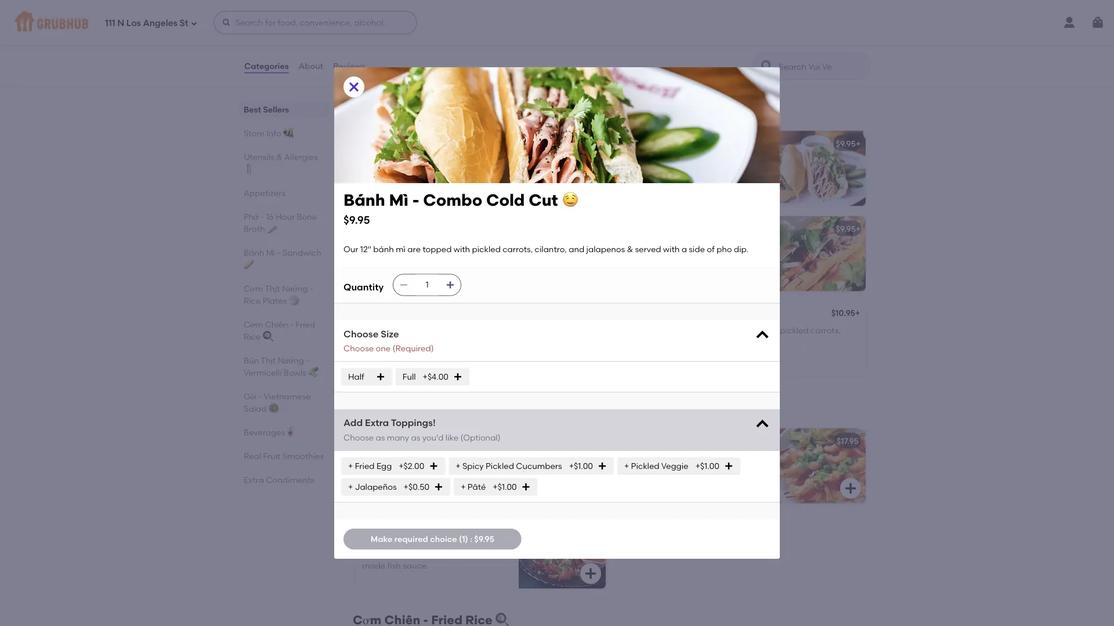 Task type: locate. For each thing, give the bounding box(es) containing it.
and inside lemongrass chicken, shrimp, pork sausage, and fried sunny egg. served with jasmine rice, green onions, side salad & house-made fish sauce.
[[400, 465, 415, 474]]

0 horizontal spatial pickled
[[486, 462, 514, 471]]

a for bánh mì - braised beef brisket 😍
[[457, 264, 463, 274]]

🍚 up cucumbers
[[533, 401, 546, 416]]

0 vertical spatial greens
[[703, 465, 730, 474]]

green inside lemongrass chicken, shrimp, pork sausage, and fried sunny egg. served with jasmine rice, green onions, side salad & house-made fish sauce.
[[461, 476, 484, 486]]

our 12" bánh mì are topped with pickled carrots, cilantro, and jalapenos & served with a side of pho dip. for beef
[[362, 240, 490, 286]]

made inside lemongrass chicken, shrimp, pork sausage, and fried sunny egg. served with jasmine rice, green onions, side salad & house-made fish sauce.
[[469, 488, 492, 498]]

0 vertical spatial fish
[[647, 476, 661, 486]]

0 vertical spatial cut
[[714, 139, 729, 148]]

steamed
[[670, 453, 705, 463], [410, 538, 445, 548]]

2 vertical spatial fish
[[387, 562, 401, 571]]

mixed for chicken
[[417, 550, 441, 560]]

+$1.00
[[569, 462, 593, 471], [696, 462, 719, 471], [493, 482, 517, 492]]

🤤 inside bánh mì - combo cold cut 🤤 $9.95
[[562, 191, 578, 210]]

served for bánh mì - combo cold cut 🤤
[[671, 179, 697, 188]]

extra inside the extra condiments tab
[[244, 475, 264, 485]]

served with steamed jasmine rice, green onions, mixed greens & house- made fish sauce. down shrimp
[[622, 453, 767, 486]]

plates up (optional)
[[492, 401, 530, 416]]

🍳 up vegetarian! our 12" bánh mì are topped with pickled carrots, cilantro, and jalapenos.
[[441, 139, 449, 148]]

🤤 for bánh mì - combo cold cut 🤤
[[731, 139, 739, 148]]

quantity
[[344, 282, 384, 293]]

🍳 inside 'cơm chiên - fried rice 🍳'
[[263, 332, 271, 342]]

house- for rice  - lemongrass shrimp
[[740, 465, 767, 474]]

2 vertical spatial house-
[[480, 550, 507, 560]]

cơm up add
[[353, 401, 382, 416]]

served down sausage,
[[362, 476, 389, 486]]

topped inside vegan! our 12" bánh mì are topped with pickled carrots, cilantro, and jalapenos.
[[731, 326, 760, 336]]

2 vertical spatial nướng
[[411, 401, 451, 416]]

our 12" bánh mì are topped with pickled carrots, cilantro, and jalapenos & served with a side of pho dip.
[[622, 155, 750, 200], [362, 240, 490, 286], [622, 240, 750, 286], [344, 245, 749, 254], [362, 328, 490, 373]]

1 vertical spatial 🍚
[[533, 401, 546, 416]]

sprouts,
[[451, 30, 482, 40]]

2 horizontal spatial rice,
[[739, 453, 756, 463]]

bánh inside vegetarian! our 12" bánh mì are topped with pickled carrots, cilantro, and jalapenos.
[[440, 155, 460, 165]]

🍳 for rice
[[263, 332, 271, 342]]

svg image
[[347, 80, 361, 94], [399, 280, 409, 290], [446, 280, 455, 290], [754, 327, 771, 344], [754, 417, 771, 433], [429, 462, 438, 471], [598, 462, 607, 471], [724, 462, 733, 471], [434, 483, 443, 492]]

best inside tab
[[244, 104, 261, 114]]

with
[[410, 30, 427, 40], [732, 155, 749, 165], [393, 167, 410, 177], [699, 179, 715, 188], [472, 240, 489, 250], [732, 240, 749, 250], [454, 245, 470, 254], [663, 245, 680, 254], [439, 264, 455, 274], [699, 264, 715, 274], [762, 326, 778, 336], [472, 328, 489, 338], [439, 352, 455, 361], [651, 453, 668, 463], [391, 476, 408, 486], [391, 538, 408, 548]]

- inside bánh mì - combo cold cut 🤤 $9.95
[[412, 191, 419, 210]]

nướng down bánh mì - sandwich 🥖 tab
[[282, 284, 308, 294]]

utensils
[[244, 152, 274, 162]]

mì inside vegan! our 12" bánh mì are topped with pickled carrots, cilantro, and jalapenos.
[[704, 326, 714, 336]]

pickled left veggie
[[631, 462, 660, 471]]

topped
[[701, 155, 730, 165], [362, 167, 391, 177], [441, 240, 470, 250], [701, 240, 730, 250], [423, 245, 452, 254], [731, 326, 760, 336], [441, 328, 470, 338]]

sauce. down veggie
[[663, 476, 689, 486]]

fried right chiên
[[296, 320, 315, 330]]

served
[[671, 179, 697, 188], [635, 245, 661, 254], [411, 264, 437, 274], [671, 264, 697, 274], [411, 352, 437, 361]]

1 horizontal spatial jasmine
[[447, 538, 477, 548]]

choose inside add extra toppings! choose as many as you'd like (optional)
[[344, 433, 374, 443]]

0 horizontal spatial plates
[[263, 296, 287, 306]]

🥢
[[267, 224, 275, 234]]

- inside phở - 16 hour bone broth 🥢
[[261, 212, 264, 222]]

rice, for shrimp
[[739, 453, 756, 463]]

plates up chiên
[[263, 296, 287, 306]]

cơm thịt nướng - rice plates 🍚 up the like at bottom
[[353, 401, 546, 416]]

+$1.00 down $20.95
[[569, 462, 593, 471]]

1 horizontal spatial made
[[469, 488, 492, 498]]

sandwich up bánh mì - fried egg 🍳
[[413, 104, 473, 118]]

steamed down the rice  - lemongrass shrimp
[[670, 453, 705, 463]]

2 vertical spatial fried
[[355, 462, 375, 471]]

bánh
[[353, 104, 384, 118], [362, 139, 383, 148], [622, 139, 643, 148], [344, 191, 385, 210], [362, 224, 383, 234], [244, 248, 264, 258], [362, 312, 383, 321]]

rice up (optional)
[[462, 401, 489, 416]]

1 horizontal spatial house-
[[480, 550, 507, 560]]

0 horizontal spatial egg
[[377, 462, 392, 471]]

cut for bánh mì - combo cold cut 🤤 $9.95
[[529, 191, 558, 210]]

sauce. down required
[[403, 562, 429, 571]]

real fruit smoothies tab
[[244, 450, 325, 463]]

🍳 down chiên
[[263, 332, 271, 342]]

mixed down make required choice (1) : $9.95 in the left bottom of the page
[[417, 550, 441, 560]]

jalapenos. inside vegetarian! our 12" bánh mì are topped with pickled carrots, cilantro, and jalapenos.
[[380, 179, 420, 188]]

cơm thịt nướng - rice plates 🍚 up chiên
[[244, 284, 313, 306]]

brisket
[[454, 224, 481, 234]]

0 vertical spatial 🤤
[[731, 139, 739, 148]]

appetizers tab
[[244, 187, 325, 199]]

limes
[[362, 42, 383, 52]]

pickled right the spicy
[[486, 462, 514, 471]]

extra down real
[[244, 475, 264, 485]]

$10.95
[[831, 308, 855, 318]]

extra condiments
[[244, 475, 314, 485]]

gỏi
[[244, 392, 257, 402]]

house- inside lemongrass chicken, shrimp, pork sausage, and fried sunny egg. served with jasmine rice, green onions, side salad & house-made fish sauce.
[[442, 488, 469, 498]]

dip.
[[639, 190, 654, 200], [734, 245, 749, 254], [379, 276, 394, 286], [639, 276, 654, 286], [379, 363, 394, 373]]

0 horizontal spatial 🥖
[[244, 260, 252, 270]]

thịt inside cơm thịt nướng - rice plates 🍚
[[265, 284, 280, 294]]

1 horizontal spatial fish
[[387, 562, 401, 571]]

0 horizontal spatial house-
[[442, 488, 469, 498]]

0 vertical spatial 🍚
[[289, 296, 297, 306]]

categories
[[244, 61, 289, 71]]

mixed for shrimp
[[677, 465, 701, 474]]

rice up bún
[[244, 332, 261, 342]]

vegan! our 12" bánh mì are topped with pickled carrots, cilantro, and jalapenos.
[[622, 326, 841, 347]]

1 vertical spatial fish
[[362, 500, 376, 510]]

cold inside bánh mì - combo cold cut 🤤 $9.95
[[486, 191, 525, 210]]

phở - 16 hour bone broth 🥢
[[244, 212, 317, 234]]

cơm thịt nướng - rice plates 🍚
[[244, 284, 313, 306], [353, 401, 546, 416]]

a
[[717, 179, 723, 188], [682, 245, 687, 254], [457, 264, 463, 274], [717, 264, 723, 274], [457, 352, 463, 361]]

0 horizontal spatial +$1.00
[[493, 482, 517, 492]]

1 vertical spatial onions,
[[362, 488, 390, 498]]

rice  - combo special image
[[519, 428, 606, 504]]

cilantro, inside vegetarian! our 12" bánh mì are topped with pickled carrots, cilantro, and jalapenos.
[[474, 167, 506, 177]]

0 horizontal spatial best
[[244, 104, 261, 114]]

thịt inside bún thịt nướng - vermicelli bowls 🥒
[[261, 356, 276, 366]]

seller
[[386, 297, 405, 306]]

& inside utensils & allergies 🍴
[[276, 152, 282, 162]]

extra inside add extra toppings! choose as many as you'd like (optional)
[[365, 418, 389, 429]]

lemongrass up sausage,
[[362, 453, 410, 463]]

0 horizontal spatial bánh mì - sandwich 🥖
[[244, 248, 321, 270]]

veggie
[[661, 462, 689, 471]]

1 vertical spatial choose
[[344, 344, 374, 354]]

green down egg.
[[461, 476, 484, 486]]

0 vertical spatial nướng
[[282, 284, 308, 294]]

egg.
[[462, 465, 479, 474]]

1 vertical spatial plates
[[492, 401, 530, 416]]

choose left one at left
[[344, 344, 374, 354]]

0 vertical spatial thịt
[[265, 284, 280, 294]]

0 horizontal spatial made
[[362, 562, 386, 571]]

made for rice - lemongrass chicken
[[362, 562, 386, 571]]

sunny
[[437, 465, 460, 474]]

1 vertical spatial best
[[369, 297, 384, 306]]

111
[[105, 18, 115, 29]]

made down the make
[[362, 562, 386, 571]]

beverages🥤
[[244, 428, 293, 438]]

plates
[[263, 296, 287, 306], [492, 401, 530, 416]]

chicken
[[380, 14, 413, 24], [452, 312, 485, 321], [438, 522, 470, 532]]

egg up jalapeños
[[377, 462, 392, 471]]

cơm down bánh mì - sandwich 🥖 tab
[[244, 284, 263, 294]]

combo for bánh mì - combo cold cut 🤤
[[662, 139, 691, 148]]

fried up + jalapeños
[[355, 462, 375, 471]]

green for rice - lemongrass chicken
[[362, 550, 385, 560]]

2 vertical spatial combo
[[387, 436, 417, 446]]

0 horizontal spatial 🤤
[[562, 191, 578, 210]]

$16.95
[[575, 522, 599, 532]]

0 horizontal spatial greens
[[443, 550, 470, 560]]

are inside vegan! our 12" bánh mì are topped with pickled carrots, cilantro, and jalapenos.
[[716, 326, 729, 336]]

🤤 for bánh mì - combo cold cut 🤤 $9.95
[[562, 191, 578, 210]]

+$2.00
[[399, 462, 424, 471]]

mì
[[462, 155, 472, 165], [674, 155, 684, 165], [414, 240, 424, 250], [674, 240, 684, 250], [396, 245, 406, 254], [704, 326, 714, 336], [414, 328, 424, 338]]

you'd
[[422, 433, 444, 443]]

phở up broth
[[244, 212, 259, 222]]

reviews
[[333, 61, 365, 71]]

0 vertical spatial bánh mì - sandwich 🥖
[[353, 104, 489, 118]]

served for bánh mì - braised beef brisket 😍
[[411, 264, 437, 274]]

cơm thịt nướng - rice plates 🍚 inside tab
[[244, 284, 313, 306]]

onions,
[[647, 465, 675, 474], [362, 488, 390, 498], [387, 550, 415, 560]]

(required)
[[393, 344, 434, 354]]

0 horizontal spatial as
[[376, 433, 385, 443]]

1 vertical spatial 🍳
[[263, 332, 271, 342]]

fish down + jalapeños
[[362, 500, 376, 510]]

🍚 inside cơm thịt nướng - rice plates 🍚
[[289, 296, 297, 306]]

🐝
[[283, 128, 291, 138]]

0 vertical spatial mixed
[[677, 465, 701, 474]]

0 vertical spatial house-
[[740, 465, 767, 474]]

onions, down required
[[387, 550, 415, 560]]

of for bánh mì - combo cold cut 🤤
[[743, 179, 750, 188]]

1 horizontal spatial bánh mì - sandwich 🥖
[[353, 104, 489, 118]]

$9.95 + for our 12" bánh mì are topped with pickled carrots, cilantro, and jalapenos & served with a side of pho dip.
[[836, 139, 861, 148]]

0 vertical spatial extra
[[365, 418, 389, 429]]

2 vertical spatial rice,
[[479, 538, 496, 548]]

with inside (gf) served with bean sprouts, basil, limes and jalapenos.
[[410, 30, 427, 40]]

1 horizontal spatial best
[[369, 297, 384, 306]]

0 horizontal spatial jasmine
[[410, 476, 440, 486]]

cơm left chiên
[[244, 320, 263, 330]]

- inside 'cơm chiên - fried rice 🍳'
[[290, 320, 294, 330]]

bánh mì - sandwich 🥖 down 🥢
[[244, 248, 321, 270]]

sauce. for shrimp
[[663, 476, 689, 486]]

0 horizontal spatial extra
[[244, 475, 264, 485]]

our inside vegan! our 12" bánh mì are topped with pickled carrots, cilantro, and jalapenos.
[[652, 326, 666, 336]]

2 vertical spatial choose
[[344, 433, 374, 443]]

thịt up "vermicelli"
[[261, 356, 276, 366]]

green left veggie
[[622, 465, 645, 474]]

bánh inside bánh mì - combo cold cut 🤤 $9.95
[[344, 191, 385, 210]]

rice up 'cơm chiên - fried rice 🍳'
[[244, 296, 261, 306]]

1 pickled from the left
[[486, 462, 514, 471]]

0 horizontal spatial phở
[[244, 212, 259, 222]]

made down + pickled veggie on the right of page
[[622, 476, 645, 486]]

2 vertical spatial jalapenos.
[[674, 337, 714, 347]]

1 horizontal spatial served with steamed jasmine rice, green onions, mixed greens & house- made fish sauce.
[[622, 453, 767, 486]]

made for rice  - lemongrass shrimp
[[622, 476, 645, 486]]

served with steamed jasmine rice, green onions, mixed greens & house- made fish sauce. for chicken
[[362, 538, 507, 571]]

0 vertical spatial 🥖
[[476, 104, 489, 118]]

cut for bánh mì - combo cold cut 🤤
[[714, 139, 729, 148]]

sauce.
[[663, 476, 689, 486], [378, 500, 403, 510], [403, 562, 429, 571]]

combo inside bánh mì - combo cold cut 🤤 $9.95
[[423, 191, 482, 210]]

1 horizontal spatial rice,
[[479, 538, 496, 548]]

$17.95
[[837, 436, 859, 446]]

extra right add
[[365, 418, 389, 429]]

egg
[[424, 139, 439, 148], [377, 462, 392, 471]]

pickled
[[412, 167, 440, 177], [622, 167, 651, 177], [472, 245, 501, 254], [362, 252, 391, 262], [622, 252, 651, 262], [780, 326, 809, 336], [362, 340, 391, 350]]

2 horizontal spatial green
[[622, 465, 645, 474]]

best left sellers
[[244, 104, 261, 114]]

1 vertical spatial thịt
[[261, 356, 276, 366]]

0 horizontal spatial fried
[[296, 320, 315, 330]]

1 horizontal spatial cold
[[693, 139, 712, 148]]

fried up vegetarian!
[[402, 139, 422, 148]]

nướng up toppings!
[[411, 401, 451, 416]]

best for best seller
[[369, 297, 384, 306]]

bánh inside bánh mì - sandwich 🥖 tab
[[244, 248, 264, 258]]

reviews button
[[333, 45, 366, 87]]

lemongrass
[[402, 312, 450, 321], [647, 436, 696, 446], [362, 453, 410, 463], [387, 522, 436, 532]]

steamed for chicken
[[410, 538, 445, 548]]

2 vertical spatial cơm
[[353, 401, 382, 416]]

0 vertical spatial sauce.
[[663, 476, 689, 486]]

mì inside vegetarian! our 12" bánh mì are topped with pickled carrots, cilantro, and jalapenos.
[[462, 155, 472, 165]]

required
[[394, 535, 428, 545]]

steamed for shrimp
[[670, 453, 705, 463]]

🥖
[[476, 104, 489, 118], [244, 260, 252, 270]]

fish down the make
[[387, 562, 401, 571]]

choose size choose one (required)
[[344, 328, 434, 354]]

pho for bánh mì - braised beef brisket 😍
[[362, 276, 377, 286]]

$10.95 +
[[831, 308, 860, 318]]

phở inside phở - 16 hour bone broth 🥢
[[244, 212, 259, 222]]

about
[[299, 61, 323, 71]]

house-
[[740, 465, 767, 474], [442, 488, 469, 498], [480, 550, 507, 560]]

onions, inside lemongrass chicken, shrimp, pork sausage, and fried sunny egg. served with jasmine rice, green onions, side salad & house-made fish sauce.
[[362, 488, 390, 498]]

green for rice  - lemongrass shrimp
[[622, 465, 645, 474]]

$9.95 + for vegetarian! our 12" bánh mì are topped with pickled carrots, cilantro, and jalapenos.
[[576, 139, 601, 148]]

bowls
[[284, 368, 306, 378]]

+$1.00 for + spicy pickled cucumbers
[[569, 462, 593, 471]]

green down the make
[[362, 550, 385, 560]]

thịt down bánh mì - sandwich 🥖 tab
[[265, 284, 280, 294]]

steamed down rice - lemongrass chicken
[[410, 538, 445, 548]]

+$1.00 down shrimp
[[696, 462, 719, 471]]

bánh mì - braised pork belly image
[[779, 216, 866, 292]]

greens down shrimp
[[703, 465, 730, 474]]

12"
[[427, 155, 438, 165], [639, 155, 650, 165], [379, 240, 390, 250], [639, 240, 650, 250], [360, 245, 371, 254], [668, 326, 679, 336], [379, 328, 390, 338]]

jasmine down rice - lemongrass chicken
[[447, 538, 477, 548]]

as
[[376, 433, 385, 443], [411, 433, 420, 443]]

bánh mì - sandwich 🥖 up bánh mì - fried egg 🍳
[[353, 104, 489, 118]]

2 choose from the top
[[344, 344, 374, 354]]

0 vertical spatial phở
[[362, 14, 378, 24]]

2 horizontal spatial combo
[[662, 139, 691, 148]]

and inside vegetarian! our 12" bánh mì are topped with pickled carrots, cilantro, and jalapenos.
[[362, 179, 378, 188]]

cơm inside 'cơm chiên - fried rice 🍳'
[[244, 320, 263, 330]]

cơm thịt nướng - rice plates 🍚 tab
[[244, 283, 325, 307]]

choose down add
[[344, 433, 374, 443]]

lemongrass down input item quantity number field
[[402, 312, 450, 321]]

house- for rice - lemongrass chicken
[[480, 550, 507, 560]]

1 horizontal spatial extra
[[365, 418, 389, 429]]

1 vertical spatial served with steamed jasmine rice, green onions, mixed greens & house- made fish sauce.
[[362, 538, 507, 571]]

pho
[[622, 190, 637, 200], [717, 245, 732, 254], [362, 276, 377, 286], [622, 276, 637, 286], [362, 363, 377, 373]]

+$1.00 for + pâté
[[493, 482, 517, 492]]

(gf)
[[362, 30, 379, 40]]

+$1.00 for + pickled veggie
[[696, 462, 719, 471]]

as down toppings!
[[411, 433, 420, 443]]

🍚 up "cơm chiên - fried rice 🍳" tab
[[289, 296, 297, 306]]

made down egg.
[[469, 488, 492, 498]]

cut inside bánh mì - combo cold cut 🤤 $9.95
[[529, 191, 558, 210]]

egg up vegetarian! our 12" bánh mì are topped with pickled carrots, cilantro, and jalapenos.
[[424, 139, 439, 148]]

chiên
[[265, 320, 288, 330]]

cơm chiên - fried rice 🍳
[[244, 320, 315, 342]]

0 horizontal spatial mixed
[[417, 550, 441, 560]]

0 horizontal spatial cut
[[529, 191, 558, 210]]

mì inside bánh mì - combo cold cut 🤤 $9.95
[[389, 191, 409, 210]]

$9.95
[[576, 139, 596, 148], [836, 139, 856, 148], [344, 214, 370, 227], [836, 224, 856, 234], [474, 535, 494, 545]]

0 vertical spatial made
[[622, 476, 645, 486]]

1 horizontal spatial plates
[[492, 401, 530, 416]]

phở - 16 hour bone broth 🥢 tab
[[244, 211, 325, 235]]

of
[[743, 179, 750, 188], [707, 245, 715, 254], [483, 264, 490, 274], [743, 264, 750, 274], [483, 352, 490, 361]]

svg image
[[1091, 16, 1105, 30], [222, 18, 231, 27], [191, 20, 198, 27], [376, 373, 385, 382], [453, 373, 462, 382], [844, 482, 858, 496], [522, 483, 531, 492], [584, 567, 598, 581]]

jalapenos. inside vegan! our 12" bánh mì are topped with pickled carrots, cilantro, and jalapenos.
[[674, 337, 714, 347]]

cơm inside cơm thịt nướng - rice plates 🍚
[[244, 284, 263, 294]]

served left veggie
[[622, 453, 649, 463]]

mixed down the rice  - lemongrass shrimp
[[677, 465, 701, 474]]

pork
[[478, 453, 496, 463]]

store info 🐝 tab
[[244, 127, 325, 139]]

0 vertical spatial cold
[[693, 139, 712, 148]]

sauce. down jalapeños
[[378, 500, 403, 510]]

1 horizontal spatial 🍚
[[533, 401, 546, 416]]

0 horizontal spatial green
[[362, 550, 385, 560]]

pho for bánh mì - lemongrass chicken
[[362, 363, 377, 373]]

served with steamed jasmine rice, green onions, mixed greens & house- made fish sauce.
[[622, 453, 767, 486], [362, 538, 507, 571]]

cilantro,
[[474, 167, 506, 177], [685, 167, 717, 177], [535, 245, 567, 254], [425, 252, 457, 262], [685, 252, 717, 262], [622, 337, 654, 347], [425, 340, 457, 350]]

1 vertical spatial sauce.
[[378, 500, 403, 510]]

sandwich down "phở - 16 hour bone broth 🥢" tab
[[283, 248, 321, 258]]

1 vertical spatial jalapenos.
[[380, 179, 420, 188]]

bánh mì - sandwich 🥖 inside tab
[[244, 248, 321, 270]]

+$1.00 down + spicy pickled cucumbers at the bottom of page
[[493, 482, 517, 492]]

served with steamed jasmine rice, green onions, mixed greens & house- made fish sauce. down rice - lemongrass chicken
[[362, 538, 507, 571]]

served
[[381, 30, 408, 40], [622, 453, 649, 463], [362, 476, 389, 486], [362, 538, 389, 548]]

greens down the (1)
[[443, 550, 470, 560]]

0 horizontal spatial 🍚
[[289, 296, 297, 306]]

phở up (gf)
[[362, 14, 378, 24]]

1 vertical spatial extra
[[244, 475, 264, 485]]

hour
[[276, 212, 295, 222]]

0 vertical spatial fried
[[402, 139, 422, 148]]

$20.95
[[573, 436, 599, 446]]

and
[[385, 42, 400, 52], [719, 167, 735, 177], [362, 179, 378, 188], [569, 245, 585, 254], [459, 252, 475, 262], [719, 252, 735, 262], [656, 337, 672, 347], [459, 340, 475, 350], [400, 465, 415, 474]]

onions, down sausage,
[[362, 488, 390, 498]]

0 vertical spatial rice,
[[739, 453, 756, 463]]

fish down + pickled veggie on the right of page
[[647, 476, 661, 486]]

- inside gỏi - vietnamese salad 🥗
[[258, 392, 262, 402]]

plates inside cơm thịt nướng - rice plates 🍚
[[263, 296, 287, 306]]

1 vertical spatial nướng
[[278, 356, 304, 366]]

0 vertical spatial green
[[622, 465, 645, 474]]

greens
[[703, 465, 730, 474], [443, 550, 470, 560]]

spicy
[[463, 462, 484, 471]]

nướng up bowls
[[278, 356, 304, 366]]

fried inside 'cơm chiên - fried rice 🍳'
[[296, 320, 315, 330]]

jasmine down fried
[[410, 476, 440, 486]]

1 vertical spatial 🤤
[[562, 191, 578, 210]]

1 horizontal spatial sandwich
[[413, 104, 473, 118]]

2 vertical spatial green
[[362, 550, 385, 560]]

bánh mì - lemongrass chicken image
[[519, 301, 606, 377]]

nướng inside bún thịt nướng - vermicelli bowls 🥒
[[278, 356, 304, 366]]

onions, down the rice  - lemongrass shrimp
[[647, 465, 675, 474]]

1 vertical spatial cơm thịt nướng - rice plates 🍚
[[353, 401, 546, 416]]

0 vertical spatial cơm thịt nướng - rice plates 🍚
[[244, 284, 313, 306]]

0 horizontal spatial cold
[[486, 191, 525, 210]]

lemongrass up required
[[387, 522, 436, 532]]

best left seller
[[369, 297, 384, 306]]

3 choose from the top
[[344, 433, 374, 443]]

nướng for cơm thịt nướng - rice plates 🍚 tab
[[282, 284, 308, 294]]

1 horizontal spatial 🥖
[[476, 104, 489, 118]]

one
[[376, 344, 391, 354]]

1 vertical spatial jasmine
[[410, 476, 440, 486]]

choose up one at left
[[344, 328, 379, 340]]

0 horizontal spatial steamed
[[410, 538, 445, 548]]

nướng inside cơm thịt nướng - rice plates 🍚
[[282, 284, 308, 294]]

0 vertical spatial jalapenos.
[[402, 42, 443, 52]]

0 vertical spatial egg
[[424, 139, 439, 148]]

jalapenos for bánh mì - lemongrass chicken
[[362, 352, 401, 361]]

jasmine down shrimp
[[707, 453, 737, 463]]

jalapenos. for vegan!
[[674, 337, 714, 347]]

2 vertical spatial chicken
[[438, 522, 470, 532]]

thịt up toppings!
[[384, 401, 408, 416]]

1 horizontal spatial as
[[411, 433, 420, 443]]

0 vertical spatial jasmine
[[707, 453, 737, 463]]

n
[[117, 18, 124, 29]]

as left many
[[376, 433, 385, 443]]

🤤
[[731, 139, 739, 148], [562, 191, 578, 210]]

0 vertical spatial choose
[[344, 328, 379, 340]]

our 12" bánh mì are topped with pickled carrots, cilantro, and jalapenos & served with a side of pho dip. for cold
[[622, 155, 750, 200]]

2 horizontal spatial jasmine
[[707, 453, 737, 463]]

1 vertical spatial made
[[469, 488, 492, 498]]

fried
[[402, 139, 422, 148], [296, 320, 315, 330], [355, 462, 375, 471]]

1 horizontal spatial greens
[[703, 465, 730, 474]]

2 horizontal spatial made
[[622, 476, 645, 486]]

$9.95 for bánh mì - braised pork belly 'image'
[[836, 224, 856, 234]]

- inside bánh mì - sandwich 🥖
[[277, 248, 281, 258]]

0 horizontal spatial served with steamed jasmine rice, green onions, mixed greens & house- made fish sauce.
[[362, 538, 507, 571]]

served down phở chicken breast
[[381, 30, 408, 40]]

with inside vegetarian! our 12" bánh mì are topped with pickled carrots, cilantro, and jalapenos.
[[393, 167, 410, 177]]

rice inside cơm thịt nướng - rice plates 🍚
[[244, 296, 261, 306]]



Task type: describe. For each thing, give the bounding box(es) containing it.
rice inside 'cơm chiên - fried rice 🍳'
[[244, 332, 261, 342]]

condiments
[[266, 475, 314, 485]]

🥒
[[308, 368, 316, 378]]

bánh mì - fried egg 🍳 image
[[519, 131, 606, 206]]

lemongrass chicken, shrimp, pork sausage, and fried sunny egg. served with jasmine rice, green onions, side salad & house-made fish sauce.
[[362, 453, 496, 510]]

mì inside bánh mì - sandwich 🥖
[[266, 248, 275, 258]]

salad
[[410, 488, 432, 498]]

bánh mì - lemongrass chicken
[[362, 312, 485, 321]]

+ spicy pickled cucumbers
[[456, 462, 562, 471]]

real fruit smoothies
[[244, 452, 324, 461]]

pâté
[[468, 482, 486, 492]]

phở for phở chicken breast
[[362, 14, 378, 24]]

served inside (gf) served with bean sprouts, basil, limes and jalapenos.
[[381, 30, 408, 40]]

side inside lemongrass chicken, shrimp, pork sausage, and fried sunny egg. served with jasmine rice, green onions, side salad & house-made fish sauce.
[[392, 488, 408, 498]]

like
[[446, 433, 459, 443]]

beverages🥤 tab
[[244, 427, 325, 439]]

1 as from the left
[[376, 433, 385, 443]]

1 vertical spatial chicken
[[452, 312, 485, 321]]

bánh mì - combo cold cut 🤤 $9.95
[[344, 191, 578, 227]]

make
[[371, 535, 393, 545]]

fish for rice - lemongrass chicken
[[387, 562, 401, 571]]

cucumbers
[[516, 462, 562, 471]]

jalapenos. for vegetarian!
[[380, 179, 420, 188]]

$9.95 inside bánh mì - combo cold cut 🤤 $9.95
[[344, 214, 370, 227]]

info
[[266, 128, 281, 138]]

topped inside vegetarian! our 12" bánh mì are topped with pickled carrots, cilantro, and jalapenos.
[[362, 167, 391, 177]]

rice - lemongrass chicken image
[[519, 514, 606, 589]]

smoothies
[[282, 452, 324, 461]]

utensils & allergies 🍴 tab
[[244, 151, 325, 175]]

$9.95 for "bánh mì - combo cold cut 🤤" image at the right top of the page
[[836, 139, 856, 148]]

rice  - combo special
[[362, 436, 448, 446]]

bún thịt nướng - vermicelli bowls 🥒 tab
[[244, 355, 325, 379]]

jalapeños
[[355, 482, 397, 492]]

rice up + pickled veggie on the right of page
[[622, 436, 640, 446]]

extra condiments tab
[[244, 474, 325, 486]]

bánh mì - braised beef brisket 😍 image
[[519, 216, 606, 292]]

served for bánh mì - lemongrass chicken
[[411, 352, 437, 361]]

chicken,
[[412, 453, 445, 463]]

jasmine for chicken
[[447, 538, 477, 548]]

1 horizontal spatial fried
[[355, 462, 375, 471]]

of for bánh mì - braised beef brisket 😍
[[483, 264, 490, 274]]

phở chicken breast
[[362, 14, 440, 24]]

rice up the make
[[362, 522, 380, 532]]

onions, for rice - lemongrass chicken
[[387, 550, 415, 560]]

2 pickled from the left
[[631, 462, 660, 471]]

rice  - lemongrass shrimp image
[[779, 428, 866, 504]]

about button
[[298, 45, 324, 87]]

braised
[[402, 224, 432, 234]]

sauce. for chicken
[[403, 562, 429, 571]]

half
[[348, 372, 364, 382]]

gỏi - vietnamese salad 🥗 tab
[[244, 391, 325, 415]]

phở for phở - 16 hour bone broth 🥢
[[244, 212, 259, 222]]

+ jalapeños
[[348, 482, 397, 492]]

12" inside vegetarian! our 12" bánh mì are topped with pickled carrots, cilantro, and jalapenos.
[[427, 155, 438, 165]]

add extra toppings! choose as many as you'd like (optional)
[[344, 418, 501, 443]]

$9.95 for bánh mì - fried egg 🍳 'image'
[[576, 139, 596, 148]]

jasmine for shrimp
[[707, 453, 737, 463]]

0 vertical spatial sandwich
[[413, 104, 473, 118]]

with inside lemongrass chicken, shrimp, pork sausage, and fried sunny egg. served with jasmine rice, green onions, side salad & house-made fish sauce.
[[391, 476, 408, 486]]

carrots, inside vegetarian! our 12" bánh mì are topped with pickled carrots, cilantro, and jalapenos.
[[442, 167, 472, 177]]

are inside vegetarian! our 12" bánh mì are topped with pickled carrots, cilantro, and jalapenos.
[[474, 155, 487, 165]]

jalapenos for bánh mì - braised beef brisket 😍
[[362, 264, 401, 274]]

breast
[[415, 14, 440, 24]]

nướng for bún thịt nướng - vermicelli bowls 🥒 tab
[[278, 356, 304, 366]]

bánh mì - fried egg 🍳
[[362, 139, 449, 148]]

bean
[[429, 30, 449, 40]]

vegetarian!
[[362, 155, 408, 165]]

12" inside vegan! our 12" bánh mì are topped with pickled carrots, cilantro, and jalapenos.
[[668, 326, 679, 336]]

main navigation navigation
[[0, 0, 1114, 45]]

beef
[[434, 224, 452, 234]]

special
[[419, 436, 448, 446]]

sandwich inside bánh mì - sandwich 🥖
[[283, 248, 321, 258]]

bánh mì - combo cold cut 🤤 image
[[779, 131, 866, 206]]

and inside vegan! our 12" bánh mì are topped with pickled carrots, cilantro, and jalapenos.
[[656, 337, 672, 347]]

bánh mì - braised beef brisket 😍
[[362, 224, 491, 234]]

store
[[244, 128, 264, 138]]

rice  - lemongrass shrimp
[[622, 436, 726, 446]]

basil,
[[484, 30, 505, 40]]

dip. for bánh mì - combo cold cut 🤤
[[639, 190, 654, 200]]

bánh mì - sandwich 🥖 tab
[[244, 247, 325, 271]]

0 vertical spatial chicken
[[380, 14, 413, 24]]

greens for shrimp
[[703, 465, 730, 474]]

fish for rice  - lemongrass shrimp
[[647, 476, 661, 486]]

cơm for cơm thịt nướng - rice plates 🍚 tab
[[244, 284, 263, 294]]

and inside (gf) served with bean sprouts, basil, limes and jalapenos.
[[385, 42, 400, 52]]

best for best sellers
[[244, 104, 261, 114]]

served with steamed jasmine rice, green onions, mixed greens & house- made fish sauce. for shrimp
[[622, 453, 767, 486]]

best seller
[[369, 297, 405, 306]]

- inside cơm thịt nướng - rice plates 🍚
[[310, 284, 313, 294]]

cold for bánh mì - combo cold cut 🤤 $9.95
[[486, 191, 525, 210]]

lemongrass up veggie
[[647, 436, 696, 446]]

jalapenos. inside (gf) served with bean sprouts, basil, limes and jalapenos.
[[402, 42, 443, 52]]

real
[[244, 452, 261, 461]]

16
[[266, 212, 274, 222]]

2 vertical spatial thịt
[[384, 401, 408, 416]]

dip. for bánh mì - braised beef brisket 😍
[[379, 276, 394, 286]]

bánh inside vegan! our 12" bánh mì are topped with pickled carrots, cilantro, and jalapenos.
[[681, 326, 702, 336]]

appetizers
[[244, 188, 286, 198]]

1 horizontal spatial egg
[[424, 139, 439, 148]]

vietnamese
[[264, 392, 311, 402]]

served inside lemongrass chicken, shrimp, pork sausage, and fried sunny egg. served with jasmine rice, green onions, side salad & house-made fish sauce.
[[362, 476, 389, 486]]

+$0.50
[[404, 482, 430, 492]]

fried for mì
[[402, 139, 422, 148]]

angeles
[[143, 18, 178, 29]]

1 choose from the top
[[344, 328, 379, 340]]

best sellers
[[244, 104, 289, 114]]

🍴
[[244, 164, 252, 174]]

thịt for cơm thịt nướng - rice plates 🍚 tab
[[265, 284, 280, 294]]

size
[[381, 328, 399, 340]]

categories button
[[244, 45, 289, 87]]

🥗
[[269, 404, 277, 414]]

onions, for rice  - lemongrass shrimp
[[647, 465, 675, 474]]

many
[[387, 433, 409, 443]]

our 12" bánh mì are topped with pickled carrots, cilantro, and jalapenos & served with a side of pho dip. for chicken
[[362, 328, 490, 373]]

(1)
[[459, 535, 468, 545]]

🍳 for egg
[[441, 139, 449, 148]]

broth
[[244, 224, 265, 234]]

fried for chiên
[[296, 320, 315, 330]]

jalapenos for bánh mì - combo cold cut 🤤
[[622, 179, 661, 188]]

- inside bún thịt nướng - vermicelli bowls 🥒
[[306, 356, 309, 366]]

Input item quantity number field
[[415, 275, 440, 296]]

shrimp,
[[447, 453, 476, 463]]

served left required
[[362, 538, 389, 548]]

combo for bánh mì - combo cold cut 🤤 $9.95
[[423, 191, 482, 210]]

rice, for chicken
[[479, 538, 496, 548]]

phở chicken breast image
[[519, 4, 606, 79]]

jasmine inside lemongrass chicken, shrimp, pork sausage, and fried sunny egg. served with jasmine rice, green onions, side salad & house-made fish sauce.
[[410, 476, 440, 486]]

search icon image
[[760, 59, 774, 73]]

with inside vegan! our 12" bánh mì are topped with pickled carrots, cilantro, and jalapenos.
[[762, 326, 778, 336]]

fish inside lemongrass chicken, shrimp, pork sausage, and fried sunny egg. served with jasmine rice, green onions, side salad & house-made fish sauce.
[[362, 500, 376, 510]]

best sellers tab
[[244, 103, 325, 115]]

sausage,
[[362, 465, 398, 474]]

los
[[126, 18, 141, 29]]

🥖 inside bánh mì - sandwich 🥖
[[244, 260, 252, 270]]

sauce. inside lemongrass chicken, shrimp, pork sausage, and fried sunny egg. served with jasmine rice, green onions, side salad & house-made fish sauce.
[[378, 500, 403, 510]]

pho for bánh mì - combo cold cut 🤤
[[622, 190, 637, 200]]

cơm chiên - fried rice 🍳 tab
[[244, 319, 325, 343]]

cilantro, inside vegan! our 12" bánh mì are topped with pickled carrots, cilantro, and jalapenos.
[[622, 337, 654, 347]]

allergies
[[284, 152, 318, 162]]

rice, inside lemongrass chicken, shrimp, pork sausage, and fried sunny egg. served with jasmine rice, green onions, side salad & house-made fish sauce.
[[442, 476, 459, 486]]

cơm for "cơm chiên - fried rice 🍳" tab
[[244, 320, 263, 330]]

pickled inside vegetarian! our 12" bánh mì are topped with pickled carrots, cilantro, and jalapenos.
[[412, 167, 440, 177]]

dip. for bánh mì - lemongrass chicken
[[379, 363, 394, 373]]

a for bánh mì - combo cold cut 🤤
[[717, 179, 723, 188]]

add
[[344, 418, 363, 429]]

gỏi - vietnamese salad 🥗
[[244, 392, 311, 414]]

+ pickled veggie
[[624, 462, 689, 471]]

of for bánh mì - lemongrass chicken
[[483, 352, 490, 361]]

😍
[[483, 224, 491, 234]]

& inside lemongrass chicken, shrimp, pork sausage, and fried sunny egg. served with jasmine rice, green onions, side salad & house-made fish sauce.
[[434, 488, 440, 498]]

toppings!
[[391, 418, 436, 429]]

(optional)
[[460, 433, 501, 443]]

a for bánh mì - lemongrass chicken
[[457, 352, 463, 361]]

vegetarian! our 12" bánh mì are topped with pickled carrots, cilantro, and jalapenos.
[[362, 155, 506, 188]]

st
[[180, 18, 188, 29]]

2 as from the left
[[411, 433, 420, 443]]

thịt for bún thịt nướng - vermicelli bowls 🥒 tab
[[261, 356, 276, 366]]

+$4.00
[[423, 372, 449, 382]]

Search Vui Ve search field
[[778, 61, 866, 72]]

pickled inside vegan! our 12" bánh mì are topped with pickled carrots, cilantro, and jalapenos.
[[780, 326, 809, 336]]

carrots, inside vegan! our 12" bánh mì are topped with pickled carrots, cilantro, and jalapenos.
[[811, 326, 841, 336]]

rice up + fried egg
[[362, 436, 380, 446]]

+ fried egg
[[348, 462, 392, 471]]

utensils & allergies 🍴
[[244, 152, 318, 174]]

salad
[[244, 404, 267, 414]]

+ pâté
[[461, 482, 486, 492]]

cold for bánh mì - combo cold cut 🤤
[[693, 139, 712, 148]]

vermicelli
[[244, 368, 282, 378]]

fried
[[417, 465, 435, 474]]

our inside vegetarian! our 12" bánh mì are topped with pickled carrots, cilantro, and jalapenos.
[[410, 155, 425, 165]]

(gf) served with bean sprouts, basil, limes and jalapenos.
[[362, 30, 505, 52]]

111 n los angeles st
[[105, 18, 188, 29]]

vegan!
[[622, 326, 650, 336]]

1 horizontal spatial cơm thịt nướng - rice plates 🍚
[[353, 401, 546, 416]]

lemongrass inside lemongrass chicken, shrimp, pork sausage, and fried sunny egg. served with jasmine rice, green onions, side salad & house-made fish sauce.
[[362, 453, 410, 463]]

choice
[[430, 535, 457, 545]]

full
[[403, 372, 416, 382]]

bone
[[297, 212, 317, 222]]

bánh mì - combo cold cut 🤤
[[622, 139, 739, 148]]

greens for chicken
[[443, 550, 470, 560]]

sellers
[[263, 104, 289, 114]]

bún thịt nướng - vermicelli bowls 🥒
[[244, 356, 316, 378]]



Task type: vqa. For each thing, say whether or not it's contained in the screenshot.
Star Icon related to The 3rd Stop
no



